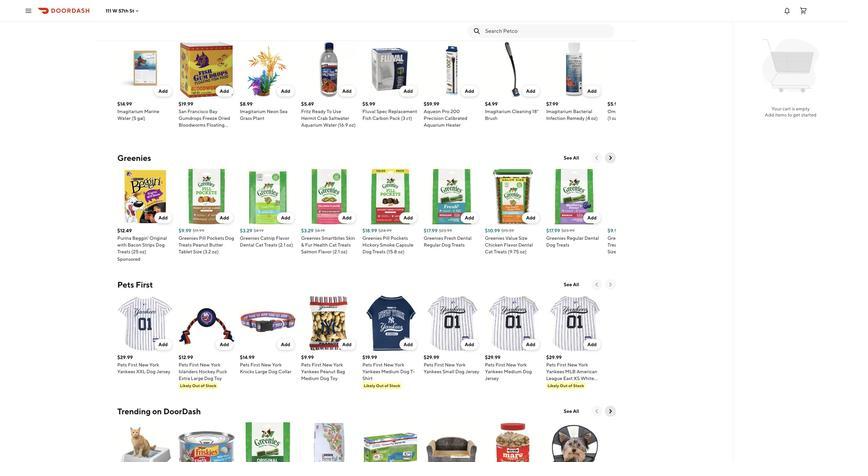 Task type: describe. For each thing, give the bounding box(es) containing it.
add for imagitarium neon sea grass plant
[[281, 88, 290, 94]]

$19.99 pets first new york yankees medium dog t- shirt likely out of stock
[[363, 355, 415, 388]]

doordash
[[164, 406, 201, 416]]

pets first new york yankees xxl dog jersey image
[[117, 295, 173, 351]]

$5.99 fluval spec replacement fish carbon pack (3 ct)
[[363, 101, 417, 121]]

$29.99 for pets first new york yankees small dog jersey
[[424, 355, 439, 360]]

all for on
[[573, 409, 579, 414]]

$12.99
[[179, 355, 193, 360]]

white
[[581, 376, 594, 381]]

smoke
[[380, 242, 395, 248]]

dog inside $29.99 pets first new york yankees medium dog jersey
[[523, 369, 532, 374]]

bag
[[337, 369, 345, 374]]

pets first new york yankees medium dog t-shirt image
[[363, 295, 419, 351]]

greenies regular dental dog treats image
[[547, 169, 602, 225]]

oz) inside $5.49 fritz ready to use hermit crab saltwater aquarium water (16.9 oz)
[[349, 122, 356, 128]]

crab
[[317, 116, 328, 121]]

treats inside the "$17.99 $23.99 greenies fresh dental regular dog treats"
[[452, 242, 465, 248]]

first for $19.99 pets first new york yankees medium dog t- shirt likely out of stock
[[373, 362, 383, 368]]

ct) inside $19.99 san francisco bay gumdrops freeze dried bloodworms floating fish food (120 ct)
[[211, 129, 217, 134]]

$4.19 for smartbites
[[315, 228, 325, 233]]

pack
[[390, 116, 400, 121]]

add for fritz ready to use hermit crab saltwater aquarium water (16.9 oz)
[[342, 88, 352, 94]]

add for san francisco bay gumdrops freeze dried bloodworms floating fish food (120 ct)
[[220, 88, 229, 94]]

catnip
[[260, 235, 275, 241]]

bacterial
[[573, 109, 593, 114]]

greenies for greenies catnip flavor dental cat treats (2.1 oz)
[[240, 235, 259, 241]]

0 items, open order cart image
[[800, 7, 808, 15]]

add for pets first new york islanders hockey puck extra large dog toy
[[220, 342, 229, 347]]

started
[[802, 112, 817, 118]]

add for pets first new york yankees peanut bag medium dog toy
[[342, 342, 352, 347]]

(5
[[132, 116, 136, 121]]

empty
[[796, 106, 810, 111]]

dog inside $9.99 pets first new york yankees peanut bag medium dog toy
[[320, 376, 329, 381]]

dog inside $9.99 $11.99 greenies pill pockets dog treats peanut butter tablet size (3.2 oz)
[[225, 235, 234, 241]]

tablet inside $9.99 greenies pill pockets dog treats chicken tablet size (3.2 oz)
[[641, 242, 654, 248]]

first for $12.99 pets first new york islanders hockey puck extra large dog toy likely out of stock
[[189, 362, 199, 368]]

$11.99
[[193, 228, 204, 233]]

greenies fresh dental regular dog treats image
[[424, 169, 480, 225]]

add inside your cart is empty add items to get started
[[765, 112, 775, 118]]

fluval spec replacement fish carbon pack (3 ct) image
[[363, 42, 419, 98]]

spec
[[377, 109, 387, 114]]

oz) inside "$5.99 omega one betta pellets (1 oz)"
[[612, 116, 619, 121]]

heater
[[446, 122, 461, 128]]

greenies for greenies pill pockets hickory smoke capsule dog treats (15.8 oz)
[[363, 235, 382, 241]]

$9.99 $11.99 greenies pill pockets dog treats peanut butter tablet size (3.2 oz)
[[179, 228, 234, 254]]

see all link for first
[[560, 279, 583, 290]]

dried
[[218, 116, 230, 121]]

$14.99 for imagitarium
[[117, 101, 132, 107]]

dog inside $14.99 pets first new york knicks large dog collar
[[268, 369, 278, 374]]

toy inside $9.99 pets first new york yankees peanut bag medium dog toy
[[330, 376, 338, 381]]

dog inside the "$17.99 $23.99 greenies fresh dental regular dog treats"
[[442, 242, 451, 248]]

$12.49 purina beggin' original with bacon strips dog treats (25 oz) sponsored
[[117, 228, 167, 262]]

(3.2 inside $9.99 greenies pill pockets dog treats chicken tablet size (3.2 oz)
[[618, 249, 626, 254]]

jersey for pets first new york yankees medium dog jersey
[[485, 376, 499, 381]]

greenies for greenies value size chicken flavor dental cat treats (9.75 oz)
[[485, 235, 505, 241]]

trending on doordash link
[[117, 406, 201, 417]]

111 w 57th st button
[[106, 8, 140, 13]]

57th
[[118, 8, 129, 13]]

purina beggin' original with bacon strips dog treats (25 oz) image
[[117, 169, 173, 225]]

health
[[313, 242, 328, 248]]

$15.59
[[502, 228, 514, 233]]

oz) inside $3.29 $4.19 greenies smartbites skin & fur health cat treats salmon flavor (2.1 oz)
[[341, 249, 348, 254]]

likely inside $19.99 pets first new york yankees medium dog t- shirt likely out of stock
[[364, 383, 375, 388]]

$24.99
[[379, 228, 392, 233]]

pockets for capsule
[[391, 235, 408, 241]]

pets first new york yankees small dog jersey image
[[424, 295, 480, 351]]

treats inside $18.99 $24.99 greenies pill pockets hickory smoke capsule dog treats (15.8 oz)
[[373, 249, 386, 254]]

add for imagitarium bacterial infection remedy (4 oz)
[[588, 88, 597, 94]]

pill inside $9.99 greenies pill pockets dog treats chicken tablet size (3.2 oz)
[[628, 235, 635, 241]]

american
[[577, 369, 598, 374]]

fish inside $5.99 fluval spec replacement fish carbon pack (3 ct)
[[363, 116, 372, 121]]

$10.99
[[485, 228, 500, 233]]

add for pets first new york knicks large dog collar
[[281, 342, 290, 347]]

jersey inside $29.99 pets first new york yankees mlb american league east xs white dog jersey
[[557, 382, 570, 388]]

aquarium inside $59.99 aqueon pro 200 precision calibrated aquarium heater
[[424, 122, 445, 128]]

imagitarium for $4.99
[[485, 109, 511, 114]]

medium for $19.99
[[382, 369, 400, 374]]

greenies catnip flavor dental cat treats (2.1 oz) image
[[240, 169, 296, 225]]

purina
[[117, 235, 131, 241]]

saltwater
[[329, 116, 349, 121]]

(120
[[201, 129, 210, 134]]

greenies for greenies pill pockets dog treats peanut butter tablet size (3.2 oz)
[[179, 235, 198, 241]]

aqueon
[[424, 109, 441, 114]]

pockets inside $9.99 greenies pill pockets dog treats chicken tablet size (3.2 oz)
[[636, 235, 653, 241]]

fluval
[[363, 109, 376, 114]]

add for imagitarium marine water (5 gal)
[[158, 88, 168, 94]]

$3.29 for greenies smartbites skin & fur health cat treats salmon flavor (2.1 oz)
[[301, 228, 314, 233]]

imagitarium for $14.99
[[117, 109, 143, 114]]

strips
[[142, 242, 155, 248]]

water inside $5.49 fritz ready to use hermit crab saltwater aquarium water (16.9 oz)
[[324, 122, 337, 128]]

pets for $29.99 pets first new york yankees mlb american league east xs white dog jersey
[[547, 362, 556, 368]]

greenies for greenies smartbites skin & fur health cat treats salmon flavor (2.1 oz)
[[301, 235, 321, 241]]

york for $12.99 pets first new york islanders hockey puck extra large dog toy likely out of stock
[[211, 362, 221, 368]]

ready
[[312, 109, 326, 114]]

next button of carousel image for pets first
[[607, 281, 614, 288]]

size inside $9.99 $11.99 greenies pill pockets dog treats peanut butter tablet size (3.2 oz)
[[193, 249, 202, 254]]

gumdrops
[[179, 116, 202, 121]]

first for $14.99 pets first new york knicks large dog collar
[[251, 362, 260, 368]]

$29.99 for pets first new york yankees xxl dog jersey
[[117, 355, 133, 360]]

$8.99
[[240, 101, 253, 107]]

york for $29.99 pets first new york yankees mlb american league east xs white dog jersey
[[579, 362, 588, 368]]

to
[[788, 112, 793, 118]]

$17.99 for greenies fresh dental regular dog treats
[[424, 228, 438, 233]]

likely inside $12.99 pets first new york islanders hockey puck extra large dog toy likely out of stock
[[180, 383, 191, 388]]

oz) inside $10.99 $15.59 greenies value size chicken flavor dental cat treats (9.75 oz)
[[520, 249, 527, 254]]

$18.99
[[363, 228, 377, 233]]

value
[[506, 235, 518, 241]]

puck
[[216, 369, 227, 374]]

$29.99 pets first new york yankees xxl dog jersey
[[117, 355, 170, 374]]

flavor inside $3.29 $4.19 greenies catnip flavor dental cat treats (2.1 oz)
[[276, 235, 290, 241]]

t-
[[411, 369, 415, 374]]

add for purina beggin' original with bacon strips dog treats (25 oz)
[[158, 215, 168, 221]]

infection
[[547, 116, 566, 121]]

treats inside $3.29 $4.19 greenies catnip flavor dental cat treats (2.1 oz)
[[264, 242, 277, 248]]

chicken inside $10.99 $15.59 greenies value size chicken flavor dental cat treats (9.75 oz)
[[485, 242, 503, 248]]

$7.99
[[547, 101, 559, 107]]

$5.99 for $5.99 omega one betta pellets (1 oz)
[[608, 101, 621, 107]]

out inside $19.99 pets first new york yankees medium dog t- shirt likely out of stock
[[376, 383, 384, 388]]

pets first new york knicks large dog collar image
[[240, 295, 296, 351]]

greenies pill pockets hickory smoke capsule dog treats (15.8 oz) image
[[363, 169, 419, 225]]

add for greenies pill pockets dog treats peanut butter tablet size (3.2 oz)
[[220, 215, 229, 221]]

new for $29.99 pets first new york yankees medium dog jersey
[[506, 362, 516, 368]]

likely out of stock
[[548, 383, 584, 388]]

&
[[301, 242, 304, 248]]

east
[[564, 376, 573, 381]]

bay
[[209, 109, 218, 114]]

flavor inside $10.99 $15.59 greenies value size chicken flavor dental cat treats (9.75 oz)
[[504, 242, 518, 248]]

$9.99 greenies pill pockets dog treats chicken tablet size (3.2 oz)
[[608, 228, 664, 254]]

dental inside the "$17.99 $23.99 greenies fresh dental regular dog treats"
[[457, 235, 472, 241]]

(2.1 inside $3.29 $4.19 greenies catnip flavor dental cat treats (2.1 oz)
[[278, 242, 286, 248]]

plant
[[253, 116, 265, 121]]

treats inside $12.49 purina beggin' original with bacon strips dog treats (25 oz) sponsored
[[117, 249, 131, 254]]

dog inside $29.99 pets first new york yankees xxl dog jersey
[[147, 369, 156, 374]]

pets for $29.99 pets first new york yankees xxl dog jersey
[[117, 362, 127, 368]]

league
[[547, 376, 563, 381]]

add for fluval spec replacement fish carbon pack (3 ct)
[[404, 88, 413, 94]]

pets for $19.99 pets first new york yankees medium dog t- shirt likely out of stock
[[363, 362, 372, 368]]

pets first new york yankees mlb american league east xs white dog jersey image
[[547, 295, 602, 351]]

see all for on
[[564, 409, 579, 414]]

(4
[[586, 116, 590, 121]]

oz) inside $9.99 $11.99 greenies pill pockets dog treats peanut butter tablet size (3.2 oz)
[[212, 249, 219, 254]]

1 see all link from the top
[[560, 152, 583, 163]]

$59.99
[[424, 101, 440, 107]]

york for $9.99 pets first new york yankees peanut bag medium dog toy
[[334, 362, 343, 368]]

dental inside $3.29 $4.19 greenies catnip flavor dental cat treats (2.1 oz)
[[240, 242, 255, 248]]

previous button of carousel image
[[594, 408, 600, 415]]

remedy
[[567, 116, 585, 121]]

$29.99 pets first new york yankees mlb american league east xs white dog jersey
[[547, 355, 598, 388]]

pets first new york islanders hockey puck extra large dog toy image
[[179, 295, 235, 351]]

out inside $12.99 pets first new york islanders hockey puck extra large dog toy likely out of stock
[[192, 383, 200, 388]]

small
[[443, 369, 455, 374]]

imagitarium for $7.99
[[547, 109, 573, 114]]

tablet inside $9.99 $11.99 greenies pill pockets dog treats peanut butter tablet size (3.2 oz)
[[179, 249, 192, 254]]

treats inside $3.29 $4.19 greenies smartbites skin & fur health cat treats salmon flavor (2.1 oz)
[[338, 242, 351, 248]]

milk-bone marosnacks bacon flavor small dog treats with bone marrow (40 oz) image
[[485, 422, 541, 462]]

trending on doordash
[[117, 406, 201, 416]]

imagitarium for $8.99
[[240, 109, 266, 114]]

of inside $19.99 pets first new york yankees medium dog t- shirt likely out of stock
[[385, 383, 389, 388]]

ct) inside $5.99 fluval spec replacement fish carbon pack (3 ct)
[[406, 116, 412, 121]]

cat inside $3.29 $4.19 greenies catnip flavor dental cat treats (2.1 oz)
[[255, 242, 263, 248]]

water inside $14.99 imagitarium marine water (5 gal)
[[117, 116, 131, 121]]

pets first new york yankees peanut bag medium dog toy image
[[301, 295, 357, 351]]

w
[[112, 8, 117, 13]]

dog inside $17.99 $23.99 greenies regular dental dog treats
[[547, 242, 556, 248]]

greenies pill pockets dog treats peanut butter tablet size (3.2 oz) image
[[179, 169, 235, 225]]

peanut inside $9.99 pets first new york yankees peanut bag medium dog toy
[[320, 369, 336, 374]]

$10.99 $15.59 greenies value size chicken flavor dental cat treats (9.75 oz)
[[485, 228, 533, 254]]

size inside $9.99 greenies pill pockets dog treats chicken tablet size (3.2 oz)
[[608, 249, 617, 254]]

cat for &
[[329, 242, 337, 248]]

medium for $29.99
[[504, 369, 522, 374]]

$3.29 $4.19 greenies smartbites skin & fur health cat treats salmon flavor (2.1 oz)
[[301, 228, 355, 254]]

treats inside $9.99 $11.99 greenies pill pockets dog treats peanut butter tablet size (3.2 oz)
[[179, 242, 192, 248]]

aqueon pro 200 precision calibrated aquarium heater image
[[424, 42, 480, 98]]

stock inside $12.99 pets first new york islanders hockey puck extra large dog toy likely out of stock
[[206, 383, 217, 388]]

replacement
[[388, 109, 417, 114]]

collar
[[279, 369, 292, 374]]

yankees for $29.99 pets first new york yankees mlb american league east xs white dog jersey
[[547, 369, 565, 374]]

$8.99 imagitarium neon sea grass plant
[[240, 101, 288, 121]]

one
[[625, 109, 634, 114]]

add for pets first new york yankees xxl dog jersey
[[158, 342, 168, 347]]

fish inside $19.99 san francisco bay gumdrops freeze dried bloodworms floating fish food (120 ct)
[[179, 129, 188, 134]]

xxl
[[136, 369, 146, 374]]

treats inside $9.99 greenies pill pockets dog treats chicken tablet size (3.2 oz)
[[608, 242, 621, 248]]

pill for capsule
[[383, 235, 390, 241]]

original
[[150, 235, 167, 241]]

dog inside "$29.99 pets first new york yankees small dog jersey"
[[456, 369, 465, 374]]

petsafe scoopfree complete classic auto self-cleaning large cat litter box image
[[117, 422, 173, 462]]

regular inside the "$17.99 $23.99 greenies fresh dental regular dog treats"
[[424, 242, 441, 248]]

dog inside $12.99 pets first new york islanders hockey puck extra large dog toy likely out of stock
[[204, 376, 213, 381]]

oz) inside $9.99 greenies pill pockets dog treats chicken tablet size (3.2 oz)
[[627, 249, 633, 254]]

oz) inside $3.29 $4.19 greenies catnip flavor dental cat treats (2.1 oz)
[[287, 242, 293, 248]]

first for $29.99 pets first new york yankees mlb american league east xs white dog jersey
[[557, 362, 567, 368]]

add for greenies regular dental dog treats
[[588, 215, 597, 221]]

yankees for $29.99 pets first new york yankees medium dog jersey
[[485, 369, 503, 374]]

friskies prime filets ocean whitefish & tuna in sauce wet cat food (5.5 oz) image
[[179, 422, 235, 462]]

cat for chicken
[[485, 249, 493, 254]]

greenies inside $9.99 greenies pill pockets dog treats chicken tablet size (3.2 oz)
[[608, 235, 627, 241]]

fresh
[[444, 235, 456, 241]]

greenies value size chicken flavor dental cat treats (9.75 oz) image
[[485, 169, 541, 225]]

get
[[794, 112, 801, 118]]

dog inside $12.49 purina beggin' original with bacon strips dog treats (25 oz) sponsored
[[156, 242, 165, 248]]

3 likely from the left
[[548, 383, 559, 388]]

treats inside $17.99 $23.99 greenies regular dental dog treats
[[557, 242, 570, 248]]

$19.99 for pets
[[363, 355, 377, 360]]

pets for $29.99 pets first new york yankees medium dog jersey
[[485, 362, 495, 368]]

next button of carousel image for greenies
[[607, 154, 614, 161]]

large inside $14.99 pets first new york knicks large dog collar
[[255, 369, 268, 374]]

pellets
[[648, 109, 663, 114]]

dog inside $29.99 pets first new york yankees mlb american league east xs white dog jersey
[[547, 382, 556, 388]]

jersey for pets first new york yankees small dog jersey
[[466, 369, 480, 374]]

beneful adult natural healthy weight dry dog food (36 lb) image
[[301, 422, 357, 462]]

sea
[[280, 109, 288, 114]]

$5.99 for $5.99 fluval spec replacement fish carbon pack (3 ct)
[[363, 101, 375, 107]]

regular inside $17.99 $23.99 greenies regular dental dog treats
[[567, 235, 584, 241]]

1 all from the top
[[573, 155, 579, 161]]

$3.29 for greenies catnip flavor dental cat treats (2.1 oz)
[[240, 228, 252, 233]]

$9.99 for $9.99 pets first new york yankees peanut bag medium dog toy
[[301, 355, 314, 360]]

size inside $10.99 $15.59 greenies value size chicken flavor dental cat treats (9.75 oz)
[[519, 235, 528, 241]]



Task type: vqa. For each thing, say whether or not it's contained in the screenshot.
$$
no



Task type: locate. For each thing, give the bounding box(es) containing it.
food
[[189, 129, 200, 134]]

0 horizontal spatial large
[[191, 376, 203, 381]]

$5.99 inside "$5.99 omega one betta pellets (1 oz)"
[[608, 101, 621, 107]]

york for $14.99 pets first new york knicks large dog collar
[[272, 362, 282, 368]]

$17.99 $23.99 greenies regular dental dog treats
[[547, 228, 599, 248]]

add for pets first new york yankees mlb american league east xs white dog jersey
[[588, 342, 597, 347]]

3 all from the top
[[573, 409, 579, 414]]

4 $29.99 from the left
[[547, 355, 562, 360]]

0 horizontal spatial out
[[192, 383, 200, 388]]

pets for $14.99 pets first new york knicks large dog collar
[[240, 362, 250, 368]]

1 pockets from the left
[[207, 235, 224, 241]]

$9.99 for $9.99 greenies pill pockets dog treats chicken tablet size (3.2 oz)
[[608, 228, 621, 233]]

yankees for $9.99 pets first new york yankees peanut bag medium dog toy
[[301, 369, 319, 374]]

size
[[519, 235, 528, 241], [193, 249, 202, 254], [608, 249, 617, 254]]

$9.99 inside $9.99 greenies pill pockets dog treats chicken tablet size (3.2 oz)
[[608, 228, 621, 233]]

dog inside $18.99 $24.99 greenies pill pockets hickory smoke capsule dog treats (15.8 oz)
[[363, 249, 372, 254]]

0 horizontal spatial fish
[[179, 129, 188, 134]]

$29.99 pets first new york yankees small dog jersey
[[424, 355, 480, 374]]

dental inside $10.99 $15.59 greenies value size chicken flavor dental cat treats (9.75 oz)
[[519, 242, 533, 248]]

7 york from the left
[[517, 362, 527, 368]]

3 see all from the top
[[564, 409, 579, 414]]

$5.49 fritz ready to use hermit crab saltwater aquarium water (16.9 oz)
[[301, 101, 356, 128]]

(2.1 inside $3.29 $4.19 greenies smartbites skin & fur health cat treats salmon flavor (2.1 oz)
[[333, 249, 340, 254]]

imagitarium up (5 on the top of page
[[117, 109, 143, 114]]

1 horizontal spatial $3.29
[[301, 228, 314, 233]]

0 vertical spatial ct)
[[406, 116, 412, 121]]

3 imagitarium from the left
[[485, 109, 511, 114]]

1 see from the top
[[564, 155, 572, 161]]

1 vertical spatial fish
[[179, 129, 188, 134]]

1 horizontal spatial regular
[[567, 235, 584, 241]]

0 horizontal spatial medium
[[301, 376, 319, 381]]

add for greenies pill pockets hickory smoke capsule dog treats (15.8 oz)
[[404, 215, 413, 221]]

2 $5.99 from the left
[[608, 101, 621, 107]]

2 vertical spatial next button of carousel image
[[607, 281, 614, 288]]

$9.99 for $9.99 $11.99 greenies pill pockets dog treats peanut butter tablet size (3.2 oz)
[[179, 228, 191, 233]]

$14.99 pets first new york knicks large dog collar
[[240, 355, 292, 374]]

$19.99 for san
[[179, 101, 193, 107]]

0 vertical spatial see
[[564, 155, 572, 161]]

2 aquarium from the left
[[424, 122, 445, 128]]

fish
[[363, 116, 372, 121], [179, 129, 188, 134]]

1 $3.29 from the left
[[240, 228, 252, 233]]

stock inside $19.99 pets first new york yankees medium dog t- shirt likely out of stock
[[390, 383, 401, 388]]

$3.29
[[240, 228, 252, 233], [301, 228, 314, 233]]

1 horizontal spatial ct)
[[406, 116, 412, 121]]

1 horizontal spatial out
[[376, 383, 384, 388]]

dog
[[225, 235, 234, 241], [654, 235, 664, 241], [156, 242, 165, 248], [442, 242, 451, 248], [547, 242, 556, 248], [363, 249, 372, 254], [147, 369, 156, 374], [268, 369, 278, 374], [400, 369, 410, 374], [456, 369, 465, 374], [523, 369, 532, 374], [204, 376, 213, 381], [320, 376, 329, 381], [547, 382, 556, 388]]

3 of from the left
[[569, 383, 573, 388]]

add for greenies value size chicken flavor dental cat treats (9.75 oz)
[[526, 215, 536, 221]]

see all link
[[560, 152, 583, 163], [560, 279, 583, 290], [560, 406, 583, 417]]

0 horizontal spatial toy
[[214, 376, 222, 381]]

ct) right (3
[[406, 116, 412, 121]]

aquarium
[[301, 122, 323, 128], [424, 122, 445, 128]]

2 next button of carousel image from the top
[[607, 154, 614, 161]]

0 horizontal spatial $23.99
[[439, 228, 452, 233]]

3 out from the left
[[560, 383, 568, 388]]

2 york from the left
[[211, 362, 221, 368]]

all
[[573, 155, 579, 161], [573, 282, 579, 287], [573, 409, 579, 414]]

2 pockets from the left
[[391, 235, 408, 241]]

greenies
[[117, 153, 151, 163], [179, 235, 198, 241], [240, 235, 259, 241], [301, 235, 321, 241], [363, 235, 382, 241], [424, 235, 443, 241], [485, 235, 505, 241], [547, 235, 566, 241], [608, 235, 627, 241]]

1 of from the left
[[201, 383, 205, 388]]

1 $5.99 from the left
[[363, 101, 375, 107]]

fritz ready to use hermit crab saltwater aquarium water (16.9 oz) image
[[301, 42, 357, 98]]

$19.99 up san
[[179, 101, 193, 107]]

$5.99 omega one betta pellets (1 oz)
[[608, 101, 663, 121]]

add for greenies catnip flavor dental cat treats (2.1 oz)
[[281, 215, 290, 221]]

imagitarium inside $4.99 imagitarium cleaning 18" brush
[[485, 109, 511, 114]]

knicks
[[240, 369, 254, 374]]

1 vertical spatial large
[[191, 376, 203, 381]]

first inside $29.99 pets first new york yankees medium dog jersey
[[496, 362, 506, 368]]

2 stock from the left
[[390, 383, 401, 388]]

add up skin
[[342, 215, 352, 221]]

next button of carousel image
[[607, 408, 614, 415]]

1 horizontal spatial cat
[[329, 242, 337, 248]]

2 likely from the left
[[364, 383, 375, 388]]

flavor right catnip
[[276, 235, 290, 241]]

likely down extra
[[180, 383, 191, 388]]

1 $29.99 from the left
[[117, 355, 133, 360]]

add for imagitarium cleaning 18" brush
[[526, 88, 536, 94]]

1 horizontal spatial pockets
[[391, 235, 408, 241]]

yankees for $29.99 pets first new york yankees xxl dog jersey
[[117, 369, 135, 374]]

add up puck
[[220, 342, 229, 347]]

1 horizontal spatial medium
[[382, 369, 400, 374]]

1 horizontal spatial peanut
[[320, 369, 336, 374]]

betta
[[635, 109, 647, 114]]

cleaning
[[512, 109, 532, 114]]

chicken
[[485, 242, 503, 248], [622, 242, 640, 248]]

fish down "fluval"
[[363, 116, 372, 121]]

peanut inside $9.99 $11.99 greenies pill pockets dog treats peanut butter tablet size (3.2 oz)
[[193, 242, 208, 248]]

0 vertical spatial peanut
[[193, 242, 208, 248]]

0 horizontal spatial pill
[[199, 235, 206, 241]]

1 horizontal spatial chicken
[[622, 242, 640, 248]]

new inside $29.99 pets first new york yankees xxl dog jersey
[[139, 362, 149, 368]]

empty retail cart image
[[759, 34, 823, 98]]

$17.99 inside $17.99 $23.99 greenies regular dental dog treats
[[547, 228, 560, 233]]

$12.99 pets first new york islanders hockey puck extra large dog toy likely out of stock
[[179, 355, 227, 388]]

oz) inside $12.49 purina beggin' original with bacon strips dog treats (25 oz) sponsored
[[140, 249, 146, 254]]

york inside $29.99 pets first new york yankees mlb american league east xs white dog jersey
[[579, 362, 588, 368]]

1 horizontal spatial aquarium
[[424, 122, 445, 128]]

first inside $29.99 pets first new york yankees xxl dog jersey
[[128, 362, 138, 368]]

1 stock from the left
[[206, 383, 217, 388]]

medium inside $9.99 pets first new york yankees peanut bag medium dog toy
[[301, 376, 319, 381]]

add up $29.99 pets first new york yankees medium dog jersey
[[526, 342, 536, 347]]

add down your at the top right of the page
[[765, 112, 775, 118]]

6 new from the left
[[445, 362, 455, 368]]

2 of from the left
[[385, 383, 389, 388]]

2 horizontal spatial $9.99
[[608, 228, 621, 233]]

1 horizontal spatial of
[[385, 383, 389, 388]]

2 $4.19 from the left
[[315, 228, 325, 233]]

cat down catnip
[[255, 242, 263, 248]]

Search Petco search field
[[485, 27, 609, 35]]

$17.99 inside the "$17.99 $23.99 greenies fresh dental regular dog treats"
[[424, 228, 438, 233]]

mlb
[[565, 369, 576, 374]]

1 vertical spatial tablet
[[179, 249, 192, 254]]

medium inside $19.99 pets first new york yankees medium dog t- shirt likely out of stock
[[382, 369, 400, 374]]

0 horizontal spatial (2.1
[[278, 242, 286, 248]]

0 horizontal spatial pockets
[[207, 235, 224, 241]]

$29.99 pets first new york yankees medium dog jersey
[[485, 355, 532, 381]]

everyyay assorted cardboard couch cat scratcher image
[[424, 422, 480, 462]]

2 out from the left
[[376, 383, 384, 388]]

0 vertical spatial previous button of carousel image
[[594, 154, 600, 161]]

sponsored
[[117, 256, 141, 262]]

smartbites
[[322, 235, 345, 241]]

your cart is empty add items to get started
[[765, 106, 817, 118]]

$19.99 up shirt
[[363, 355, 377, 360]]

$29.99 inside $29.99 pets first new york yankees medium dog jersey
[[485, 355, 501, 360]]

1 toy from the left
[[214, 376, 222, 381]]

items
[[775, 112, 787, 118]]

all for first
[[573, 282, 579, 287]]

san francisco bay gumdrops freeze dried bloodworms floating fish food (120 ct) image
[[179, 42, 235, 98]]

5 yankees from the left
[[485, 369, 503, 374]]

0 horizontal spatial $3.29
[[240, 228, 252, 233]]

add up $3.29 $4.19 greenies catnip flavor dental cat treats (2.1 oz)
[[281, 215, 290, 221]]

dental inside $17.99 $23.99 greenies regular dental dog treats
[[585, 235, 599, 241]]

$5.99 inside $5.99 fluval spec replacement fish carbon pack (3 ct)
[[363, 101, 375, 107]]

water down crab
[[324, 122, 337, 128]]

0 vertical spatial (2.1
[[278, 242, 286, 248]]

$5.49
[[301, 101, 314, 107]]

add up $17.99 $23.99 greenies regular dental dog treats
[[588, 215, 597, 221]]

6 yankees from the left
[[547, 369, 565, 374]]

1 vertical spatial see all link
[[560, 279, 583, 290]]

new for $14.99 pets first new york knicks large dog collar
[[261, 362, 271, 368]]

0 horizontal spatial likely
[[180, 383, 191, 388]]

cart
[[783, 106, 791, 111]]

1 horizontal spatial pill
[[383, 235, 390, 241]]

5 york from the left
[[395, 362, 404, 368]]

pets inside $12.99 pets first new york islanders hockey puck extra large dog toy likely out of stock
[[179, 362, 188, 368]]

1 vertical spatial see
[[564, 282, 572, 287]]

(2.1 left &
[[278, 242, 286, 248]]

pets inside $14.99 pets first new york knicks large dog collar
[[240, 362, 250, 368]]

beggin'
[[132, 235, 149, 241]]

$23.99 for regular
[[562, 228, 575, 233]]

trending
[[117, 406, 151, 416]]

toy inside $12.99 pets first new york islanders hockey puck extra large dog toy likely out of stock
[[214, 376, 222, 381]]

6 york from the left
[[456, 362, 466, 368]]

0 horizontal spatial tablet
[[179, 249, 192, 254]]

1 horizontal spatial $4.19
[[315, 228, 325, 233]]

cat down smartbites
[[329, 242, 337, 248]]

$4.19 inside $3.29 $4.19 greenies smartbites skin & fur health cat treats salmon flavor (2.1 oz)
[[315, 228, 325, 233]]

dog inside $9.99 greenies pill pockets dog treats chicken tablet size (3.2 oz)
[[654, 235, 664, 241]]

(9.75
[[508, 249, 519, 254]]

out
[[192, 383, 200, 388], [376, 383, 384, 388], [560, 383, 568, 388]]

18"
[[533, 109, 539, 114]]

1 vertical spatial previous button of carousel image
[[594, 281, 600, 288]]

8 new from the left
[[568, 362, 578, 368]]

first for $9.99 pets first new york yankees peanut bag medium dog toy
[[312, 362, 322, 368]]

pill for peanut
[[199, 235, 206, 241]]

1 horizontal spatial size
[[519, 235, 528, 241]]

add for greenies smartbites skin & fur health cat treats salmon flavor (2.1 oz)
[[342, 215, 352, 221]]

flavor down health
[[318, 249, 332, 254]]

3 pockets from the left
[[636, 235, 653, 241]]

imagitarium
[[117, 109, 143, 114], [240, 109, 266, 114], [485, 109, 511, 114], [547, 109, 573, 114]]

oz)
[[591, 116, 598, 121], [612, 116, 619, 121], [349, 122, 356, 128], [287, 242, 293, 248], [140, 249, 146, 254], [212, 249, 219, 254], [341, 249, 348, 254], [398, 249, 405, 254], [520, 249, 527, 254], [627, 249, 633, 254]]

0 vertical spatial $19.99
[[179, 101, 193, 107]]

0 horizontal spatial cat
[[255, 242, 263, 248]]

see all link for on
[[560, 406, 583, 417]]

$19.99 san francisco bay gumdrops freeze dried bloodworms floating fish food (120 ct)
[[179, 101, 230, 134]]

water left (5 on the top of page
[[117, 116, 131, 121]]

calibrated
[[445, 116, 468, 121]]

1 likely from the left
[[180, 383, 191, 388]]

1 horizontal spatial $9.99
[[301, 355, 314, 360]]

first for $29.99 pets first new york yankees xxl dog jersey
[[128, 362, 138, 368]]

add up "original"
[[158, 215, 168, 221]]

0 horizontal spatial $19.99
[[179, 101, 193, 107]]

2 vertical spatial see
[[564, 409, 572, 414]]

aquarium inside $5.49 fritz ready to use hermit crab saltwater aquarium water (16.9 oz)
[[301, 122, 323, 128]]

use
[[333, 109, 341, 114]]

add up "$29.99 pets first new york yankees small dog jersey"
[[465, 342, 474, 347]]

butter
[[209, 242, 223, 248]]

$3.29 inside $3.29 $4.19 greenies smartbites skin & fur health cat treats salmon flavor (2.1 oz)
[[301, 228, 314, 233]]

0 horizontal spatial size
[[193, 249, 202, 254]]

2 horizontal spatial of
[[569, 383, 573, 388]]

$4.99
[[485, 101, 498, 107]]

1 vertical spatial flavor
[[504, 242, 518, 248]]

flavor down "value" at the right
[[504, 242, 518, 248]]

1 new from the left
[[139, 362, 149, 368]]

0 horizontal spatial of
[[201, 383, 205, 388]]

pets for $9.99 pets first new york yankees peanut bag medium dog toy
[[301, 362, 311, 368]]

$9.99 inside $9.99 $11.99 greenies pill pockets dog treats peanut butter tablet size (3.2 oz)
[[179, 228, 191, 233]]

hockey
[[199, 369, 215, 374]]

1 previous button of carousel image from the top
[[594, 154, 600, 161]]

jersey for pets first new york yankees xxl dog jersey
[[157, 369, 170, 374]]

$14.99 for pets
[[240, 355, 255, 360]]

7 new from the left
[[506, 362, 516, 368]]

2 all from the top
[[573, 282, 579, 287]]

add up bag
[[342, 342, 352, 347]]

islanders
[[179, 369, 198, 374]]

peanut
[[193, 242, 208, 248], [320, 369, 336, 374]]

pets inside $29.99 pets first new york yankees xxl dog jersey
[[117, 362, 127, 368]]

first inside "$29.99 pets first new york yankees small dog jersey"
[[435, 362, 444, 368]]

$9.99 pets first new york yankees peanut bag medium dog toy
[[301, 355, 345, 381]]

1 $4.19 from the left
[[254, 228, 264, 233]]

add up the american
[[588, 342, 597, 347]]

0 horizontal spatial aquarium
[[301, 122, 323, 128]]

greenies for greenies regular dental dog treats
[[547, 235, 566, 241]]

$14.99 up (5 on the top of page
[[117, 101, 132, 107]]

2 horizontal spatial cat
[[485, 249, 493, 254]]

large inside $12.99 pets first new york islanders hockey puck extra large dog toy likely out of stock
[[191, 376, 203, 381]]

1 imagitarium from the left
[[117, 109, 143, 114]]

greenies inside the "$17.99 $23.99 greenies fresh dental regular dog treats"
[[424, 235, 443, 241]]

0 horizontal spatial regular
[[424, 242, 441, 248]]

4 york from the left
[[334, 362, 343, 368]]

$4.19 up catnip
[[254, 228, 264, 233]]

jersey inside $29.99 pets first new york yankees xxl dog jersey
[[157, 369, 170, 374]]

greenies for greenies fresh dental regular dog treats
[[424, 235, 443, 241]]

0 horizontal spatial stock
[[206, 383, 217, 388]]

see for on
[[564, 409, 572, 414]]

0 horizontal spatial chicken
[[485, 242, 503, 248]]

ct)
[[406, 116, 412, 121], [211, 129, 217, 134]]

chicken inside $9.99 greenies pill pockets dog treats chicken tablet size (3.2 oz)
[[622, 242, 640, 248]]

1 chicken from the left
[[485, 242, 503, 248]]

large right "knicks"
[[255, 369, 268, 374]]

0 horizontal spatial $5.99
[[363, 101, 375, 107]]

cat down $10.99
[[485, 249, 493, 254]]

1 horizontal spatial (2.1
[[333, 249, 340, 254]]

1 out from the left
[[192, 383, 200, 388]]

1 horizontal spatial $17.99
[[547, 228, 560, 233]]

york for $29.99 pets first new york yankees small dog jersey
[[456, 362, 466, 368]]

$4.19 for catnip
[[254, 228, 264, 233]]

add up butter
[[220, 215, 229, 221]]

aquarium down hermit
[[301, 122, 323, 128]]

(1
[[608, 116, 611, 121]]

2 vertical spatial flavor
[[318, 249, 332, 254]]

2 toy from the left
[[330, 376, 338, 381]]

0 horizontal spatial $14.99
[[117, 101, 132, 107]]

see all for first
[[564, 282, 579, 287]]

add for pets first new york yankees small dog jersey
[[465, 342, 474, 347]]

imagitarium up brush
[[485, 109, 511, 114]]

new for $29.99 pets first new york yankees xxl dog jersey
[[139, 362, 149, 368]]

0 horizontal spatial water
[[117, 116, 131, 121]]

peanut down $11.99
[[193, 242, 208, 248]]

0 vertical spatial water
[[117, 116, 131, 121]]

4 new from the left
[[323, 362, 333, 368]]

add up the "$17.99 $23.99 greenies fresh dental regular dog treats"
[[465, 215, 474, 221]]

1 horizontal spatial flavor
[[318, 249, 332, 254]]

2 imagitarium from the left
[[240, 109, 266, 114]]

freeze
[[203, 116, 217, 121]]

1 horizontal spatial $5.99
[[608, 101, 621, 107]]

$19.99 inside $19.99 pets first new york yankees medium dog t- shirt likely out of stock
[[363, 355, 377, 360]]

1 horizontal spatial tablet
[[641, 242, 654, 248]]

$3.29 inside $3.29 $4.19 greenies catnip flavor dental cat treats (2.1 oz)
[[240, 228, 252, 233]]

pro
[[442, 109, 450, 114]]

see for first
[[564, 282, 572, 287]]

1 york from the left
[[150, 362, 159, 368]]

kaytee my first home guinea pig starter kit 30" l x 18" w x 16.5" h image
[[363, 422, 419, 462]]

$14.99 up "knicks"
[[240, 355, 255, 360]]

greenies smartbites skin & fur health cat treats salmon flavor (2.1 oz) image
[[301, 169, 357, 225]]

pets for $29.99 pets first new york yankees small dog jersey
[[424, 362, 434, 368]]

1 aquarium from the left
[[301, 122, 323, 128]]

toy down puck
[[214, 376, 222, 381]]

imagitarium cleaning 18" brush image
[[485, 42, 541, 98]]

add up calibrated
[[465, 88, 474, 94]]

$29.99 inside "$29.99 pets first new york yankees small dog jersey"
[[424, 355, 439, 360]]

1 horizontal spatial $23.99
[[562, 228, 575, 233]]

0 vertical spatial all
[[573, 155, 579, 161]]

new for $12.99 pets first new york islanders hockey puck extra large dog toy likely out of stock
[[200, 362, 210, 368]]

2 horizontal spatial medium
[[504, 369, 522, 374]]

york for $29.99 pets first new york yankees medium dog jersey
[[517, 362, 527, 368]]

add up $29.99 pets first new york yankees xxl dog jersey
[[158, 342, 168, 347]]

3 next button of carousel image from the top
[[607, 281, 614, 288]]

$5.99 up omega
[[608, 101, 621, 107]]

3 yankees from the left
[[363, 369, 381, 374]]

new for $9.99 pets first new york yankees peanut bag medium dog toy
[[323, 362, 333, 368]]

greenies inside $3.29 $4.19 greenies catnip flavor dental cat treats (2.1 oz)
[[240, 235, 259, 241]]

(25
[[131, 249, 139, 254]]

1 vertical spatial regular
[[424, 242, 441, 248]]

new inside "$29.99 pets first new york yankees small dog jersey"
[[445, 362, 455, 368]]

1 vertical spatial $14.99
[[240, 355, 255, 360]]

add up t-
[[404, 342, 413, 347]]

1 $17.99 from the left
[[424, 228, 438, 233]]

see
[[564, 155, 572, 161], [564, 282, 572, 287], [564, 409, 572, 414]]

$5.99
[[363, 101, 375, 107], [608, 101, 621, 107]]

1 vertical spatial ct)
[[211, 129, 217, 134]]

2 yankees from the left
[[301, 369, 319, 374]]

2 vertical spatial see all
[[564, 409, 579, 414]]

0 vertical spatial see all link
[[560, 152, 583, 163]]

2 $23.99 from the left
[[562, 228, 575, 233]]

$4.19 inside $3.29 $4.19 greenies catnip flavor dental cat treats (2.1 oz)
[[254, 228, 264, 233]]

2 new from the left
[[200, 362, 210, 368]]

imagitarium up infection
[[547, 109, 573, 114]]

2 vertical spatial all
[[573, 409, 579, 414]]

pets inside $9.99 pets first new york yankees peanut bag medium dog toy
[[301, 362, 311, 368]]

add up dried
[[220, 88, 229, 94]]

add up $10.99 $15.59 greenies value size chicken flavor dental cat treats (9.75 oz)
[[526, 215, 536, 221]]

add up the replacement
[[404, 88, 413, 94]]

2 previous button of carousel image from the top
[[594, 281, 600, 288]]

1 vertical spatial $19.99
[[363, 355, 377, 360]]

regular
[[567, 235, 584, 241], [424, 242, 441, 248]]

$23.99 inside the "$17.99 $23.99 greenies fresh dental regular dog treats"
[[439, 228, 452, 233]]

grass
[[240, 116, 252, 121]]

add up collar
[[281, 342, 290, 347]]

2 horizontal spatial likely
[[548, 383, 559, 388]]

brush
[[485, 116, 498, 121]]

2 horizontal spatial pockets
[[636, 235, 653, 241]]

pets first new york yankees medium dog jersey image
[[485, 295, 541, 351]]

$59.99 aqueon pro 200 precision calibrated aquarium heater
[[424, 101, 468, 128]]

yankees for $19.99 pets first new york yankees medium dog t- shirt likely out of stock
[[363, 369, 381, 374]]

toy down bag
[[330, 376, 338, 381]]

first for $29.99 pets first new york yankees small dog jersey
[[435, 362, 444, 368]]

$29.99 inside $29.99 pets first new york yankees mlb american league east xs white dog jersey
[[547, 355, 562, 360]]

2 see all from the top
[[564, 282, 579, 287]]

yankees for $29.99 pets first new york yankees small dog jersey
[[424, 369, 442, 374]]

york
[[150, 362, 159, 368], [211, 362, 221, 368], [272, 362, 282, 368], [334, 362, 343, 368], [395, 362, 404, 368], [456, 362, 466, 368], [517, 362, 527, 368], [579, 362, 588, 368]]

imagitarium marine water (5 gal) image
[[117, 42, 173, 98]]

1 next button of carousel image from the top
[[607, 28, 614, 35]]

0 vertical spatial tablet
[[641, 242, 654, 248]]

previous button of carousel image
[[594, 154, 600, 161], [594, 281, 600, 288]]

3 pill from the left
[[628, 235, 635, 241]]

$29.99 for pets first new york yankees medium dog jersey
[[485, 355, 501, 360]]

2 $17.99 from the left
[[547, 228, 560, 233]]

2 horizontal spatial pill
[[628, 235, 635, 241]]

0 horizontal spatial $17.99
[[424, 228, 438, 233]]

1 horizontal spatial $14.99
[[240, 355, 255, 360]]

imagitarium inside $14.99 imagitarium marine water (5 gal)
[[117, 109, 143, 114]]

add for pets first new york yankees medium dog t- shirt
[[404, 342, 413, 347]]

1 see all from the top
[[564, 155, 579, 161]]

3 new from the left
[[261, 362, 271, 368]]

first inside $9.99 pets first new york yankees peanut bag medium dog toy
[[312, 362, 322, 368]]

3 stock from the left
[[574, 383, 584, 388]]

0 vertical spatial fish
[[363, 116, 372, 121]]

4 imagitarium from the left
[[547, 109, 573, 114]]

new inside $14.99 pets first new york knicks large dog collar
[[261, 362, 271, 368]]

1 vertical spatial (2.1
[[333, 249, 340, 254]]

2 horizontal spatial stock
[[574, 383, 584, 388]]

tablet
[[641, 242, 654, 248], [179, 249, 192, 254]]

imagitarium bacterial infection remedy (4 oz) image
[[547, 42, 602, 98]]

$4.19
[[254, 228, 264, 233], [315, 228, 325, 233]]

0 horizontal spatial flavor
[[276, 235, 290, 241]]

oz) inside $7.99 imagitarium bacterial infection remedy (4 oz)
[[591, 116, 598, 121]]

(2.1 down smartbites
[[333, 249, 340, 254]]

2 $3.29 from the left
[[301, 228, 314, 233]]

greenies inside $9.99 $11.99 greenies pill pockets dog treats peanut butter tablet size (3.2 oz)
[[179, 235, 198, 241]]

first
[[136, 280, 153, 289], [128, 362, 138, 368], [189, 362, 199, 368], [251, 362, 260, 368], [312, 362, 322, 368], [373, 362, 383, 368], [435, 362, 444, 368], [496, 362, 506, 368], [557, 362, 567, 368]]

2 $29.99 from the left
[[424, 355, 439, 360]]

add up "sea"
[[281, 88, 290, 94]]

1 (3.2 from the left
[[203, 249, 211, 254]]

3 $29.99 from the left
[[485, 355, 501, 360]]

greenies canine dental dog treats original regular pouch (6 ct) image
[[240, 422, 296, 462]]

0 vertical spatial regular
[[567, 235, 584, 241]]

2 see from the top
[[564, 282, 572, 287]]

$23.99 inside $17.99 $23.99 greenies regular dental dog treats
[[562, 228, 575, 233]]

0 vertical spatial see all
[[564, 155, 579, 161]]

add up 18"
[[526, 88, 536, 94]]

st
[[130, 8, 134, 13]]

200
[[451, 109, 460, 114]]

to
[[327, 109, 332, 114]]

1 $23.99 from the left
[[439, 228, 452, 233]]

aquarium down precision on the top
[[424, 122, 445, 128]]

imagitarium up "plant"
[[240, 109, 266, 114]]

add up marine
[[158, 88, 168, 94]]

1 horizontal spatial water
[[324, 122, 337, 128]]

imagitarium neon sea grass plant image
[[240, 42, 296, 98]]

$7.99 imagitarium bacterial infection remedy (4 oz)
[[547, 101, 598, 121]]

111 w 57th st
[[106, 8, 134, 13]]

add for aqueon pro 200 precision calibrated aquarium heater
[[465, 88, 474, 94]]

0 horizontal spatial ct)
[[211, 129, 217, 134]]

0 vertical spatial large
[[255, 369, 268, 374]]

add up "capsule" on the bottom left of page
[[404, 215, 413, 221]]

0 vertical spatial $14.99
[[117, 101, 132, 107]]

york inside $29.99 pets first new york yankees medium dog jersey
[[517, 362, 527, 368]]

greenies inside $10.99 $15.59 greenies value size chicken flavor dental cat treats (9.75 oz)
[[485, 235, 505, 241]]

1 horizontal spatial $19.99
[[363, 355, 377, 360]]

1 pill from the left
[[199, 235, 206, 241]]

dog inside $19.99 pets first new york yankees medium dog t- shirt likely out of stock
[[400, 369, 410, 374]]

of inside $12.99 pets first new york islanders hockey puck extra large dog toy likely out of stock
[[201, 383, 205, 388]]

$4.19 up health
[[315, 228, 325, 233]]

0 vertical spatial next button of carousel image
[[607, 28, 614, 35]]

add up bacterial on the right top of the page
[[588, 88, 597, 94]]

hickory
[[363, 242, 379, 248]]

0 vertical spatial flavor
[[276, 235, 290, 241]]

new inside $9.99 pets first new york yankees peanut bag medium dog toy
[[323, 362, 333, 368]]

cat inside $10.99 $15.59 greenies value size chicken flavor dental cat treats (9.75 oz)
[[485, 249, 493, 254]]

2 pill from the left
[[383, 235, 390, 241]]

open menu image
[[24, 7, 33, 15]]

large down islanders
[[191, 376, 203, 381]]

3 see all link from the top
[[560, 406, 583, 417]]

bacon
[[128, 242, 141, 248]]

york inside $12.99 pets first new york islanders hockey puck extra large dog toy likely out of stock
[[211, 362, 221, 368]]

carbon
[[373, 116, 389, 121]]

3 see from the top
[[564, 409, 572, 414]]

0 horizontal spatial $9.99
[[179, 228, 191, 233]]

next button of carousel image
[[607, 28, 614, 35], [607, 154, 614, 161], [607, 281, 614, 288]]

$14.99 inside $14.99 pets first new york knicks large dog collar
[[240, 355, 255, 360]]

$17.99
[[424, 228, 438, 233], [547, 228, 560, 233]]

treats inside $10.99 $15.59 greenies value size chicken flavor dental cat treats (9.75 oz)
[[494, 249, 507, 254]]

zen pet contech procone soft recovery small black dog collar image
[[547, 422, 602, 462]]

bloodworms
[[179, 122, 206, 128]]

peanut left bag
[[320, 369, 336, 374]]

pets
[[117, 280, 134, 289], [117, 362, 127, 368], [179, 362, 188, 368], [240, 362, 250, 368], [301, 362, 311, 368], [363, 362, 372, 368], [424, 362, 434, 368], [485, 362, 495, 368], [547, 362, 556, 368]]

hermit
[[301, 116, 316, 121]]

new for $29.99 pets first new york yankees mlb american league east xs white dog jersey
[[568, 362, 578, 368]]

2 horizontal spatial flavor
[[504, 242, 518, 248]]

yankees inside $19.99 pets first new york yankees medium dog t- shirt likely out of stock
[[363, 369, 381, 374]]

oz) inside $18.99 $24.99 greenies pill pockets hickory smoke capsule dog treats (15.8 oz)
[[398, 249, 405, 254]]

precision
[[424, 116, 444, 121]]

salmon
[[301, 249, 317, 254]]

1 horizontal spatial likely
[[364, 383, 375, 388]]

3 york from the left
[[272, 362, 282, 368]]

new for $29.99 pets first new york yankees small dog jersey
[[445, 362, 455, 368]]

flavor inside $3.29 $4.19 greenies smartbites skin & fur health cat treats salmon flavor (2.1 oz)
[[318, 249, 332, 254]]

5 new from the left
[[384, 362, 394, 368]]

(3.2 inside $9.99 $11.99 greenies pill pockets dog treats peanut butter tablet size (3.2 oz)
[[203, 249, 211, 254]]

greenies inside $18.99 $24.99 greenies pill pockets hickory smoke capsule dog treats (15.8 oz)
[[363, 235, 382, 241]]

1 vertical spatial see all
[[564, 282, 579, 287]]

$17.99 $23.99 greenies fresh dental regular dog treats
[[424, 228, 472, 248]]

pill inside $9.99 $11.99 greenies pill pockets dog treats peanut butter tablet size (3.2 oz)
[[199, 235, 206, 241]]

pockets for peanut
[[207, 235, 224, 241]]

0 horizontal spatial (3.2
[[203, 249, 211, 254]]

new inside $29.99 pets first new york yankees mlb american league east xs white dog jersey
[[568, 362, 578, 368]]

marine
[[144, 109, 159, 114]]

xs
[[574, 376, 580, 381]]

2 chicken from the left
[[622, 242, 640, 248]]

greenies inside $3.29 $4.19 greenies smartbites skin & fur health cat treats salmon flavor (2.1 oz)
[[301, 235, 321, 241]]

likely down shirt
[[364, 383, 375, 388]]

first inside $14.99 pets first new york knicks large dog collar
[[251, 362, 260, 368]]

1 yankees from the left
[[117, 369, 135, 374]]

1 horizontal spatial stock
[[390, 383, 401, 388]]

$5.99 up "fluval"
[[363, 101, 375, 107]]

york for $19.99 pets first new york yankees medium dog t- shirt likely out of stock
[[395, 362, 404, 368]]

add up saltwater
[[342, 88, 352, 94]]

$23.99 for fresh
[[439, 228, 452, 233]]

pill inside $18.99 $24.99 greenies pill pockets hickory smoke capsule dog treats (15.8 oz)
[[383, 235, 390, 241]]

first for $29.99 pets first new york yankees medium dog jersey
[[496, 362, 506, 368]]

capsule
[[396, 242, 414, 248]]

add for greenies fresh dental regular dog treats
[[465, 215, 474, 221]]

add for pets first new york yankees medium dog jersey
[[526, 342, 536, 347]]

1 vertical spatial water
[[324, 122, 337, 128]]

add
[[158, 88, 168, 94], [220, 88, 229, 94], [281, 88, 290, 94], [342, 88, 352, 94], [404, 88, 413, 94], [465, 88, 474, 94], [526, 88, 536, 94], [588, 88, 597, 94], [765, 112, 775, 118], [158, 215, 168, 221], [220, 215, 229, 221], [281, 215, 290, 221], [342, 215, 352, 221], [404, 215, 413, 221], [465, 215, 474, 221], [526, 215, 536, 221], [588, 215, 597, 221], [158, 342, 168, 347], [220, 342, 229, 347], [281, 342, 290, 347], [342, 342, 352, 347], [404, 342, 413, 347], [465, 342, 474, 347], [526, 342, 536, 347], [588, 342, 597, 347]]

fish left food
[[179, 129, 188, 134]]

likely down league at the right
[[548, 383, 559, 388]]

4 yankees from the left
[[424, 369, 442, 374]]

notification bell image
[[784, 7, 792, 15]]

2 vertical spatial see all link
[[560, 406, 583, 417]]

8 york from the left
[[579, 362, 588, 368]]

2 (3.2 from the left
[[618, 249, 626, 254]]

pets inside $19.99 pets first new york yankees medium dog t- shirt likely out of stock
[[363, 362, 372, 368]]

$17.99 for greenies regular dental dog treats
[[547, 228, 560, 233]]

previous button of carousel image for greenies
[[594, 154, 600, 161]]

ct) down floating
[[211, 129, 217, 134]]

2 see all link from the top
[[560, 279, 583, 290]]



